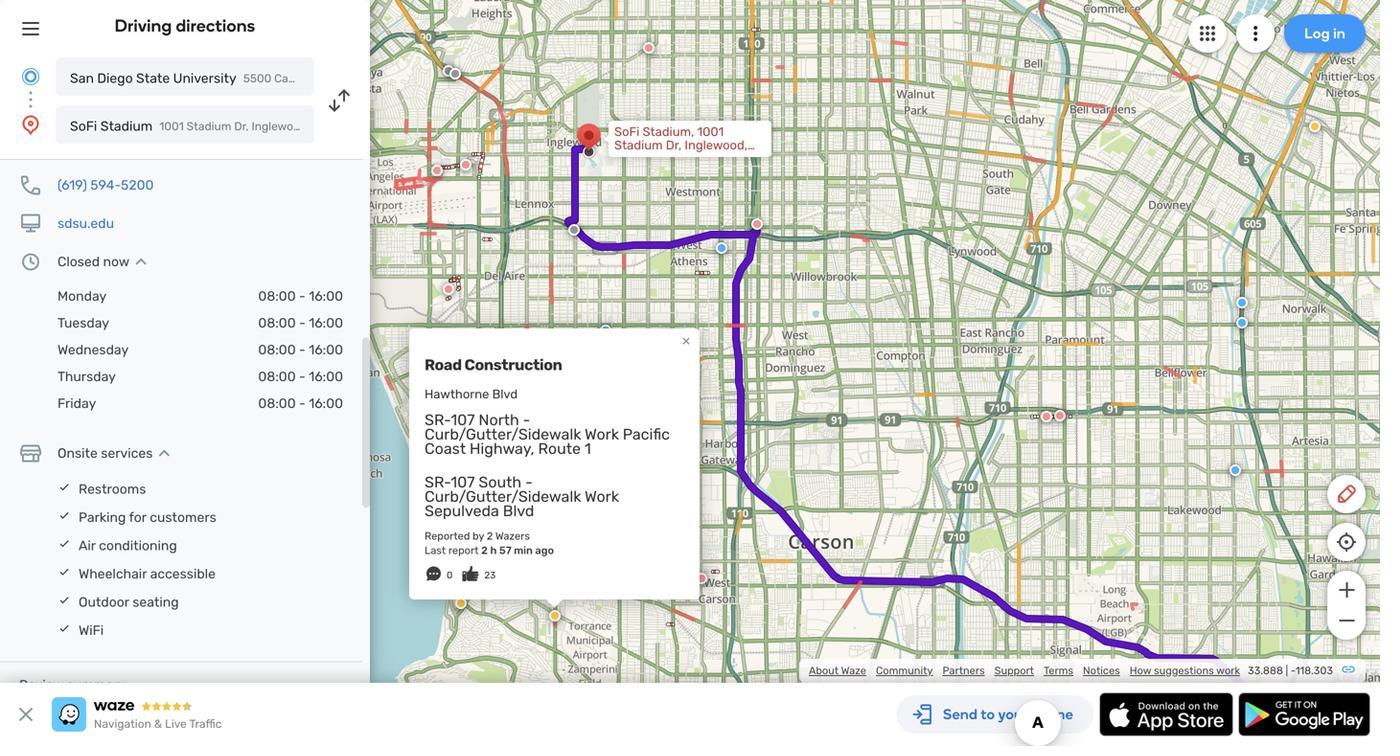 Task type: locate. For each thing, give the bounding box(es) containing it.
1 horizontal spatial stadium
[[187, 120, 231, 133]]

checkmark image left outdoor
[[58, 594, 71, 607]]

closed now
[[58, 254, 129, 270]]

08:00 for wednesday
[[258, 342, 296, 358]]

sofi stadium, 1001 stadium dr, inglewood, ca 90301, usa
[[614, 125, 748, 166]]

107
[[451, 411, 475, 429], [451, 474, 475, 492]]

work down the 1
[[585, 488, 619, 506]]

customers
[[150, 510, 216, 526]]

2 curb/gutter/sidewalk from the top
[[425, 488, 581, 506]]

pencil image
[[1335, 483, 1358, 506]]

stadium for stadium
[[187, 120, 231, 133]]

closed
[[58, 254, 100, 270]]

4 08:00 from the top
[[258, 369, 296, 385]]

curb/gutter/sidewalk for north
[[425, 426, 581, 444]]

4 checkmark image from the top
[[58, 566, 71, 579]]

diego
[[97, 70, 133, 86]]

0 vertical spatial inglewood,
[[252, 120, 310, 133]]

2 08:00 from the top
[[258, 315, 296, 331]]

16:00 for monday
[[309, 289, 343, 304]]

reported
[[425, 530, 470, 543]]

zoom out image
[[1335, 610, 1359, 633]]

state
[[136, 70, 170, 86]]

onsite services
[[58, 446, 153, 462]]

107 up sepulveda
[[451, 474, 475, 492]]

dr, inside sofi stadium, 1001 stadium dr, inglewood, ca 90301, usa
[[666, 138, 682, 153]]

1 vertical spatial 90301,
[[634, 151, 673, 166]]

1001 for stadium,
[[697, 125, 724, 139]]

16:00 for wednesday
[[309, 342, 343, 358]]

3 08:00 from the top
[[258, 342, 296, 358]]

1 vertical spatial checkmark image
[[58, 622, 71, 636]]

highway,
[[470, 440, 534, 458]]

1 08:00 - 16:00 from the top
[[258, 289, 343, 304]]

sofi inside sofi stadium, 1001 stadium dr, inglewood, ca 90301, usa
[[614, 125, 640, 139]]

road closed image
[[460, 159, 472, 171], [431, 165, 443, 176], [443, 284, 454, 295]]

sr- inside sr-107 north - curb/gutter/sidewalk work pacific coast highway, route 1
[[425, 411, 451, 429]]

1 vertical spatial dr,
[[666, 138, 682, 153]]

sr-107 north - curb/gutter/sidewalk work pacific coast highway, route 1
[[425, 411, 670, 458]]

1 horizontal spatial 1001
[[697, 125, 724, 139]]

0 horizontal spatial sofi
[[70, 118, 97, 134]]

notices link
[[1083, 665, 1120, 678]]

checkmark image left the "air"
[[58, 537, 71, 551]]

(619) 594-5200 link
[[58, 177, 154, 193]]

work inside sr-107 south - curb/gutter/sidewalk work sepulveda blvd
[[585, 488, 619, 506]]

blvd up north
[[492, 387, 518, 402]]

checkmark image
[[58, 481, 71, 494], [58, 509, 71, 522], [58, 537, 71, 551], [58, 566, 71, 579]]

1 vertical spatial curb/gutter/sidewalk
[[425, 488, 581, 506]]

wednesday
[[58, 342, 129, 358]]

air conditioning
[[79, 538, 177, 554]]

min
[[514, 544, 533, 557]]

waze
[[841, 665, 866, 678]]

1 horizontal spatial ca
[[614, 151, 631, 166]]

- inside sr-107 north - curb/gutter/sidewalk work pacific coast highway, route 1
[[523, 411, 530, 429]]

usa
[[369, 120, 392, 133], [676, 151, 701, 166]]

0 horizontal spatial 90301,
[[330, 120, 366, 133]]

chevron up image inside onsite services button
[[153, 446, 176, 462]]

sofi for stadium
[[70, 118, 97, 134]]

curb/gutter/sidewalk for south
[[425, 488, 581, 506]]

1 vertical spatial inglewood,
[[685, 138, 748, 153]]

107 down hawthorne
[[451, 411, 475, 429]]

2 16:00 from the top
[[309, 315, 343, 331]]

0 vertical spatial work
[[585, 426, 619, 444]]

0 vertical spatial ca
[[312, 120, 327, 133]]

checkmark image for wifi
[[58, 622, 71, 636]]

sr- down 'coast'
[[425, 474, 451, 492]]

0 vertical spatial checkmark image
[[58, 594, 71, 607]]

sdsu.edu link
[[58, 216, 114, 231]]

08:00 for monday
[[258, 289, 296, 304]]

1001 inside the sofi stadium 1001 stadium dr, inglewood, ca 90301, usa
[[159, 120, 184, 133]]

08:00 - 16:00
[[258, 289, 343, 304], [258, 315, 343, 331], [258, 342, 343, 358], [258, 369, 343, 385], [258, 396, 343, 412]]

checkmark image
[[58, 594, 71, 607], [58, 622, 71, 636]]

dr,
[[234, 120, 249, 133], [666, 138, 682, 153]]

wheelchair accessible
[[79, 566, 216, 582]]

4 16:00 from the top
[[309, 369, 343, 385]]

work
[[1217, 665, 1240, 678]]

sr- up 'coast'
[[425, 411, 451, 429]]

0 vertical spatial sr-
[[425, 411, 451, 429]]

0 horizontal spatial dr,
[[234, 120, 249, 133]]

road
[[425, 356, 462, 374]]

1 08:00 from the top
[[258, 289, 296, 304]]

review
[[19, 678, 64, 693]]

terms
[[1044, 665, 1074, 678]]

ca
[[312, 120, 327, 133], [614, 151, 631, 166]]

1 vertical spatial blvd
[[503, 502, 534, 520]]

5 08:00 from the top
[[258, 396, 296, 412]]

blvd
[[492, 387, 518, 402], [503, 502, 534, 520]]

work for sr-107 north - curb/gutter/sidewalk work pacific coast highway, route 1
[[585, 426, 619, 444]]

1 checkmark image from the top
[[58, 594, 71, 607]]

2 horizontal spatial stadium
[[614, 138, 663, 153]]

3 checkmark image from the top
[[58, 537, 71, 551]]

chevron up image inside closed now button
[[129, 254, 152, 270]]

0 vertical spatial 90301,
[[330, 120, 366, 133]]

1 vertical spatial work
[[585, 488, 619, 506]]

work inside sr-107 north - curb/gutter/sidewalk work pacific coast highway, route 1
[[585, 426, 619, 444]]

57
[[499, 544, 512, 557]]

sofi for stadium,
[[614, 125, 640, 139]]

checkmark image for wheelchair accessible
[[58, 566, 71, 579]]

sdsu.edu
[[58, 216, 114, 231]]

0 vertical spatial usa
[[369, 120, 392, 133]]

store image
[[19, 442, 42, 465]]

1 horizontal spatial usa
[[676, 151, 701, 166]]

0 vertical spatial dr,
[[234, 120, 249, 133]]

0 vertical spatial curb/gutter/sidewalk
[[425, 426, 581, 444]]

checkmark image left wifi
[[58, 622, 71, 636]]

08:00 - 16:00 for monday
[[258, 289, 343, 304]]

curb/gutter/sidewalk up 'south'
[[425, 426, 581, 444]]

about waze community partners support terms notices how suggestions work 33.888 | -118.303
[[809, 665, 1333, 678]]

how
[[1130, 665, 1152, 678]]

2 left h
[[481, 544, 488, 557]]

curb/gutter/sidewalk inside sr-107 north - curb/gutter/sidewalk work pacific coast highway, route 1
[[425, 426, 581, 444]]

5200
[[121, 177, 154, 193]]

1 16:00 from the top
[[309, 289, 343, 304]]

1001 inside sofi stadium, 1001 stadium dr, inglewood, ca 90301, usa
[[697, 125, 724, 139]]

1 work from the top
[[585, 426, 619, 444]]

notices
[[1083, 665, 1120, 678]]

monday
[[58, 289, 107, 304]]

1 vertical spatial sr-
[[425, 474, 451, 492]]

1 curb/gutter/sidewalk from the top
[[425, 426, 581, 444]]

1001 for stadium
[[159, 120, 184, 133]]

partners
[[943, 665, 985, 678]]

1 horizontal spatial sofi
[[614, 125, 640, 139]]

chevron up image up parking for customers
[[153, 446, 176, 462]]

90301,
[[330, 120, 366, 133], [634, 151, 673, 166]]

× link
[[678, 331, 695, 350]]

08:00 for friday
[[258, 396, 296, 412]]

stadium inside the sofi stadium 1001 stadium dr, inglewood, ca 90301, usa
[[187, 120, 231, 133]]

inglewood, for stadium,
[[685, 138, 748, 153]]

08:00 for tuesday
[[258, 315, 296, 331]]

90301, inside sofi stadium, 1001 stadium dr, inglewood, ca 90301, usa
[[634, 151, 673, 166]]

1 horizontal spatial 90301,
[[634, 151, 673, 166]]

curb/gutter/sidewalk up wazers
[[425, 488, 581, 506]]

5 16:00 from the top
[[309, 396, 343, 412]]

curb/gutter/sidewalk inside sr-107 south - curb/gutter/sidewalk work sepulveda blvd
[[425, 488, 581, 506]]

checkmark image left parking
[[58, 509, 71, 522]]

inglewood, inside sofi stadium, 1001 stadium dr, inglewood, ca 90301, usa
[[685, 138, 748, 153]]

sr- for sr-107 north - curb/gutter/sidewalk work pacific coast highway, route 1
[[425, 411, 451, 429]]

118.303
[[1296, 665, 1333, 678]]

ca inside sofi stadium, 1001 stadium dr, inglewood, ca 90301, usa
[[614, 151, 631, 166]]

0 horizontal spatial inglewood,
[[252, 120, 310, 133]]

1001 down san diego state university
[[159, 120, 184, 133]]

call image
[[19, 174, 42, 197]]

blvd inside sr-107 south - curb/gutter/sidewalk work sepulveda blvd
[[503, 502, 534, 520]]

107 inside sr-107 north - curb/gutter/sidewalk work pacific coast highway, route 1
[[451, 411, 475, 429]]

90301, inside the sofi stadium 1001 stadium dr, inglewood, ca 90301, usa
[[330, 120, 366, 133]]

1 vertical spatial usa
[[676, 151, 701, 166]]

1 vertical spatial ca
[[614, 151, 631, 166]]

blvd up wazers
[[503, 502, 534, 520]]

2 sr- from the top
[[425, 474, 451, 492]]

90301, for stadium,
[[634, 151, 673, 166]]

community
[[876, 665, 933, 678]]

1001
[[159, 120, 184, 133], [697, 125, 724, 139]]

3 16:00 from the top
[[309, 342, 343, 358]]

1 vertical spatial chevron up image
[[153, 446, 176, 462]]

reported by 2 wazers last report 2 h 57 min ago
[[425, 530, 554, 557]]

usa for stadium
[[369, 120, 392, 133]]

ca inside the sofi stadium 1001 stadium dr, inglewood, ca 90301, usa
[[312, 120, 327, 133]]

08:00
[[258, 289, 296, 304], [258, 315, 296, 331], [258, 342, 296, 358], [258, 369, 296, 385], [258, 396, 296, 412]]

now
[[103, 254, 129, 270]]

accident image
[[443, 65, 454, 77], [450, 68, 461, 80], [568, 224, 580, 236]]

107 inside sr-107 south - curb/gutter/sidewalk work sepulveda blvd
[[451, 474, 475, 492]]

checkmark image down onsite
[[58, 481, 71, 494]]

review summary
[[19, 678, 126, 693]]

sr- inside sr-107 south - curb/gutter/sidewalk work sepulveda blvd
[[425, 474, 451, 492]]

1 vertical spatial 107
[[451, 474, 475, 492]]

-
[[299, 289, 306, 304], [299, 315, 306, 331], [299, 342, 306, 358], [299, 369, 306, 385], [299, 396, 306, 412], [523, 411, 530, 429], [525, 474, 533, 492], [1291, 665, 1296, 678]]

north
[[479, 411, 519, 429]]

1 sr- from the top
[[425, 411, 451, 429]]

inglewood, inside the sofi stadium 1001 stadium dr, inglewood, ca 90301, usa
[[252, 120, 310, 133]]

stadium inside sofi stadium, 1001 stadium dr, inglewood, ca 90301, usa
[[614, 138, 663, 153]]

work left pacific
[[585, 426, 619, 444]]

16:00 for thursday
[[309, 369, 343, 385]]

outdoor seating
[[79, 595, 179, 611]]

(619) 594-5200
[[58, 177, 154, 193]]

wazers
[[495, 530, 530, 543]]

live
[[165, 718, 187, 731]]

usa inside the sofi stadium 1001 stadium dr, inglewood, ca 90301, usa
[[369, 120, 392, 133]]

4 08:00 - 16:00 from the top
[[258, 369, 343, 385]]

tuesday
[[58, 315, 109, 331]]

0 vertical spatial 107
[[451, 411, 475, 429]]

1001 right stadium,
[[697, 125, 724, 139]]

08:00 - 16:00 for tuesday
[[258, 315, 343, 331]]

2 right by
[[487, 530, 493, 543]]

usa inside sofi stadium, 1001 stadium dr, inglewood, ca 90301, usa
[[676, 151, 701, 166]]

sr-107 south - curb/gutter/sidewalk work sepulveda blvd
[[425, 474, 619, 520]]

2 08:00 - 16:00 from the top
[[258, 315, 343, 331]]

sofi down "san"
[[70, 118, 97, 134]]

0 vertical spatial chevron up image
[[129, 254, 152, 270]]

2 107 from the top
[[451, 474, 475, 492]]

3 08:00 - 16:00 from the top
[[258, 342, 343, 358]]

summary
[[67, 678, 126, 693]]

2
[[487, 530, 493, 543], [481, 544, 488, 557]]

sofi left stadium,
[[614, 125, 640, 139]]

services
[[101, 446, 153, 462]]

zoom in image
[[1335, 579, 1359, 602]]

driving
[[115, 15, 172, 36]]

90301, for stadium
[[330, 120, 366, 133]]

directions
[[176, 15, 255, 36]]

chevron up image right closed
[[129, 254, 152, 270]]

terms link
[[1044, 665, 1074, 678]]

dr, for stadium
[[234, 120, 249, 133]]

checkmark image for outdoor seating
[[58, 594, 71, 607]]

police image
[[1237, 297, 1248, 309], [1237, 317, 1248, 329], [600, 325, 612, 336], [1230, 465, 1241, 476]]

0 horizontal spatial ca
[[312, 120, 327, 133]]

accessible
[[150, 566, 216, 582]]

- inside sr-107 south - curb/gutter/sidewalk work sepulveda blvd
[[525, 474, 533, 492]]

checkmark image left wheelchair
[[58, 566, 71, 579]]

road closed image
[[643, 42, 655, 54], [751, 219, 763, 230], [1054, 410, 1066, 422], [1041, 411, 1052, 423], [696, 573, 707, 585]]

0 horizontal spatial 1001
[[159, 120, 184, 133]]

08:00 - 16:00 for wednesday
[[258, 342, 343, 358]]

5 08:00 - 16:00 from the top
[[258, 396, 343, 412]]

checkmark image for restrooms
[[58, 481, 71, 494]]

1 horizontal spatial dr,
[[666, 138, 682, 153]]

chevron up image
[[129, 254, 152, 270], [153, 446, 176, 462]]

sepulveda
[[425, 502, 499, 520]]

2 work from the top
[[585, 488, 619, 506]]

sr-
[[425, 411, 451, 429], [425, 474, 451, 492]]

usa for stadium,
[[676, 151, 701, 166]]

2 checkmark image from the top
[[58, 622, 71, 636]]

current location image
[[19, 65, 42, 88]]

1 107 from the top
[[451, 411, 475, 429]]

2 checkmark image from the top
[[58, 509, 71, 522]]

clock image
[[19, 251, 42, 274]]

dr, inside the sofi stadium 1001 stadium dr, inglewood, ca 90301, usa
[[234, 120, 249, 133]]

1 horizontal spatial inglewood,
[[685, 138, 748, 153]]

1 checkmark image from the top
[[58, 481, 71, 494]]

0 horizontal spatial usa
[[369, 120, 392, 133]]



Task type: vqa. For each thing, say whether or not it's contained in the screenshot.
hours
no



Task type: describe. For each thing, give the bounding box(es) containing it.
computer image
[[19, 212, 42, 235]]

stadium,
[[643, 125, 694, 139]]

wheelchair
[[79, 566, 147, 582]]

h
[[490, 544, 497, 557]]

x image
[[14, 704, 37, 727]]

hawthorne
[[425, 387, 489, 402]]

construction
[[465, 356, 562, 374]]

road construction
[[425, 356, 562, 374]]

closed now button
[[58, 254, 152, 270]]

by
[[473, 530, 484, 543]]

work for sr-107 south - curb/gutter/sidewalk work sepulveda blvd
[[585, 488, 619, 506]]

friday
[[58, 396, 96, 412]]

community link
[[876, 665, 933, 678]]

report
[[448, 544, 479, 557]]

16:00 for tuesday
[[309, 315, 343, 331]]

restrooms
[[79, 482, 146, 497]]

chevron up image for services
[[153, 446, 176, 462]]

chevron up image for now
[[129, 254, 152, 270]]

parking
[[79, 510, 126, 526]]

08:00 - 16:00 for friday
[[258, 396, 343, 412]]

driving directions
[[115, 15, 255, 36]]

ca for stadium
[[312, 120, 327, 133]]

conditioning
[[99, 538, 177, 554]]

suggestions
[[1154, 665, 1214, 678]]

checkmark image for parking for customers
[[58, 509, 71, 522]]

pacific
[[623, 426, 670, 444]]

wifi
[[79, 623, 104, 639]]

link image
[[1341, 662, 1356, 678]]

33.888
[[1248, 665, 1283, 678]]

about waze link
[[809, 665, 866, 678]]

dr, for stadium,
[[666, 138, 682, 153]]

san
[[70, 70, 94, 86]]

hawthorne blvd
[[425, 387, 518, 402]]

1 vertical spatial 2
[[481, 544, 488, 557]]

sr- for sr-107 south - curb/gutter/sidewalk work sepulveda blvd
[[425, 474, 451, 492]]

onsite
[[58, 446, 98, 462]]

sofi stadium 1001 stadium dr, inglewood, ca 90301, usa
[[70, 118, 392, 134]]

16:00 for friday
[[309, 396, 343, 412]]

checkmark image for air conditioning
[[58, 537, 71, 551]]

thursday
[[58, 369, 116, 385]]

last
[[425, 544, 446, 557]]

how suggestions work link
[[1130, 665, 1240, 678]]

(619)
[[58, 177, 87, 193]]

about
[[809, 665, 839, 678]]

police image
[[716, 243, 728, 254]]

location image
[[19, 113, 42, 136]]

san diego state university button
[[56, 58, 314, 96]]

ago
[[535, 544, 554, 557]]

stadium for stadium,
[[614, 138, 663, 153]]

navigation & live traffic
[[94, 718, 222, 731]]

onsite services button
[[58, 446, 176, 462]]

outdoor
[[79, 595, 129, 611]]

08:00 for thursday
[[258, 369, 296, 385]]

0
[[447, 570, 453, 581]]

south
[[479, 474, 522, 492]]

coast
[[425, 440, 466, 458]]

|
[[1286, 665, 1288, 678]]

navigation
[[94, 718, 151, 731]]

1
[[585, 440, 591, 458]]

ca for stadium,
[[614, 151, 631, 166]]

&
[[154, 718, 162, 731]]

partners link
[[943, 665, 985, 678]]

inglewood, for stadium
[[252, 120, 310, 133]]

23
[[484, 570, 496, 581]]

×
[[682, 331, 691, 350]]

08:00 - 16:00 for thursday
[[258, 369, 343, 385]]

support link
[[995, 665, 1034, 678]]

107 for north
[[451, 411, 475, 429]]

hazard image
[[1309, 121, 1321, 132]]

traffic
[[189, 718, 222, 731]]

594-
[[90, 177, 121, 193]]

route
[[538, 440, 581, 458]]

support
[[995, 665, 1034, 678]]

parking for customers
[[79, 510, 216, 526]]

107 for south
[[451, 474, 475, 492]]

0 vertical spatial 2
[[487, 530, 493, 543]]

san diego state university
[[70, 70, 236, 86]]

for
[[129, 510, 146, 526]]

0 horizontal spatial stadium
[[100, 118, 153, 134]]

air
[[79, 538, 96, 554]]

seating
[[132, 595, 179, 611]]

university
[[173, 70, 236, 86]]

0 vertical spatial blvd
[[492, 387, 518, 402]]



